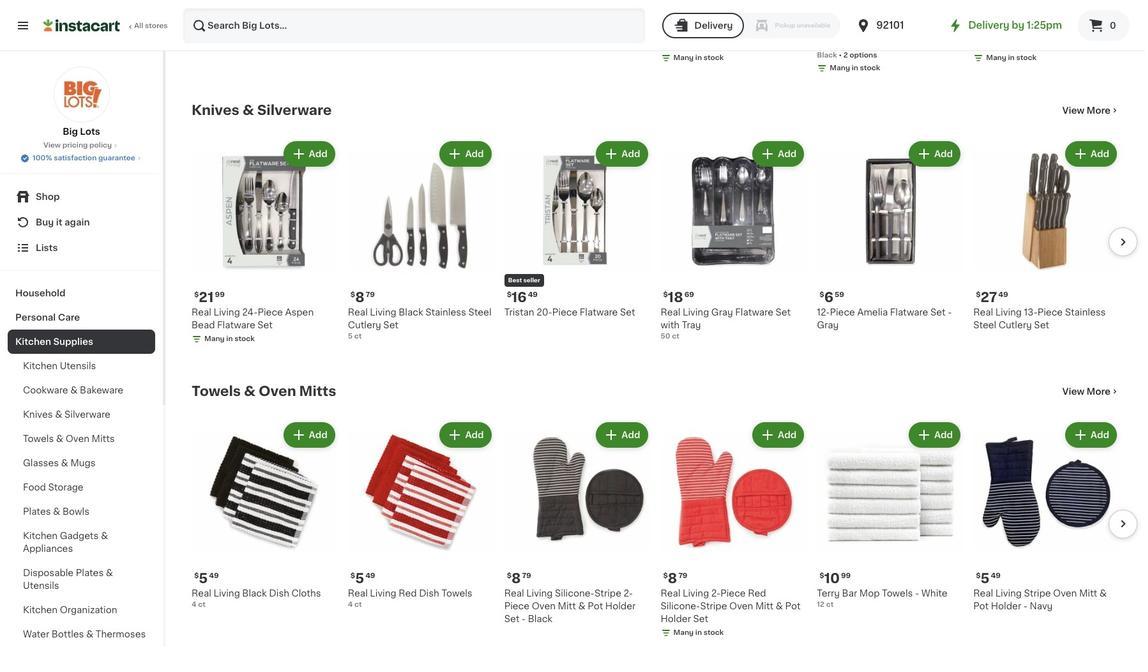 Task type: describe. For each thing, give the bounding box(es) containing it.
99 up bar
[[841, 573, 851, 580]]

79 for real living black stainless steel cutlery set
[[366, 292, 375, 299]]

real for real living 2-piece red silicone-stripe oven mitt & pot holder set
[[661, 589, 681, 598]]

bottles
[[52, 630, 84, 639]]

product group containing 21
[[192, 138, 338, 347]]

79 for real living 2-piece red silicone-stripe oven mitt & pot holder set
[[679, 573, 688, 580]]

24-
[[242, 308, 258, 317]]

piece inside real living 24-piece aspen bead flatware set
[[258, 308, 283, 317]]

real for real living red dish towels 4 ct
[[348, 589, 368, 598]]

seller
[[524, 278, 540, 283]]

79 for real living silicone-stripe 2- piece oven mitt & pot holder set - black
[[522, 573, 531, 580]]

tray
[[682, 321, 701, 330]]

ct inside the real living black stainless steel cutlery set 5 ct
[[354, 333, 362, 340]]

delivery by 1:25pm
[[969, 20, 1062, 30]]

many in stock for 21
[[204, 336, 255, 343]]

54
[[199, 10, 217, 23]]

19
[[372, 11, 380, 18]]

13
[[355, 10, 370, 23]]

non- inside real living non-stick 3-piece baking sheet set
[[555, 27, 578, 36]]

storage
[[48, 483, 83, 492]]

living inside '$ 32 real living aluminum non-stick cookware set - black black • 2 options'
[[839, 27, 866, 36]]

utensils inside disposable plates & utensils
[[23, 581, 59, 590]]

ct inside real living black dish cloths 4 ct
[[198, 601, 206, 608]]

plates & bowls
[[23, 507, 89, 516]]

black inside real living black dish cloths 4 ct
[[242, 589, 267, 598]]

$ for real living black stainless steel cutlery set
[[351, 292, 355, 299]]

many for 21
[[204, 336, 225, 343]]

3- inside real living 3-piece non-stick roasting pan set
[[399, 27, 409, 36]]

50
[[661, 333, 671, 340]]

stick inside "10 real living 3-piece non-stick springform baking pan set"
[[1084, 27, 1107, 36]]

stripe inside real living silicone-stripe 2- piece oven mitt & pot holder set - black
[[595, 589, 622, 598]]

0
[[1110, 21, 1117, 30]]

living inside "10 real living 3-piece non-stick springform baking pan set"
[[996, 27, 1022, 36]]

non- inside real living 3-piece non-stick roasting pan set
[[436, 27, 459, 36]]

49 for tristan 20-piece flatware set
[[528, 292, 538, 299]]

care
[[58, 313, 80, 322]]

in down the springform
[[1008, 55, 1015, 62]]

product group containing 16
[[504, 138, 651, 319]]

add button for real living silicone-stripe 2- piece oven mitt & pot holder set - black
[[598, 423, 647, 446]]

$ for real living gray flatware set with tray
[[663, 292, 668, 299]]

all stores
[[134, 22, 168, 29]]

set inside real living gray flatware set with tray 50 ct
[[776, 308, 791, 317]]

non- inside '$ 32 real living aluminum non-stick cookware set - black black • 2 options'
[[915, 27, 938, 36]]

flatware for piece
[[580, 308, 618, 317]]

$ for real living 13-piece stainless steel cutlery set
[[976, 292, 981, 299]]

100% satisfaction guarantee
[[33, 155, 135, 162]]

again
[[65, 218, 90, 227]]

& inside real living silicone-stripe 2- piece oven mitt & pot holder set - black
[[578, 602, 586, 611]]

add button for 12-piece amelia flatware set - gray
[[910, 142, 960, 165]]

ct inside terry bar mop towels - white 12 ct
[[826, 601, 834, 608]]

0 vertical spatial mitts
[[299, 384, 336, 398]]

real living red dish towels 4 ct
[[348, 589, 473, 608]]

pot inside 'real living stripe oven mitt & pot holder - navy'
[[974, 602, 989, 611]]

mugs
[[71, 459, 96, 468]]

best
[[508, 278, 522, 283]]

real living 12-piece stainless steel cookware set
[[192, 27, 323, 49]]

sheet
[[537, 40, 564, 49]]

$ for 12-piece amelia flatware set - gray
[[820, 292, 825, 299]]

32
[[825, 10, 842, 23]]

gadgets
[[60, 532, 99, 540]]

bead
[[192, 321, 215, 330]]

view more for 27
[[1063, 106, 1111, 115]]

$ 27 49
[[976, 291, 1009, 304]]

personal
[[15, 313, 56, 322]]

$ 8 79 for real living silicone-stripe 2- piece oven mitt & pot holder set - black
[[507, 572, 531, 586]]

living for real living 11" cast iron square grill pan
[[683, 27, 709, 36]]

glasses & mugs link
[[8, 451, 155, 475]]

square
[[768, 27, 800, 36]]

mitt inside real living 2-piece red silicone-stripe oven mitt & pot holder set
[[756, 602, 774, 611]]

view pricing policy link
[[43, 141, 120, 151]]

& inside real living 2-piece red silicone-stripe oven mitt & pot holder set
[[776, 602, 783, 611]]

set inside real living 24-piece aspen bead flatware set
[[258, 321, 273, 330]]

1 horizontal spatial knives & silverware
[[192, 103, 332, 117]]

stock down the springform
[[1017, 55, 1037, 62]]

$ 18 69
[[663, 291, 694, 304]]

49 for real living 11" cast iron square grill pan
[[685, 11, 694, 18]]

living for real living black dish cloths 4 ct
[[214, 589, 240, 598]]

real inside "10 real living 3-piece non-stick springform baking pan set"
[[974, 27, 994, 36]]

1 horizontal spatial knives & silverware link
[[192, 103, 332, 118]]

piece inside real living 3-piece non-stick roasting pan set
[[409, 27, 434, 36]]

set inside real living non-stick 3-piece baking sheet set
[[566, 40, 581, 49]]

stainless inside the real living black stainless steel cutlery set 5 ct
[[426, 308, 466, 317]]

set inside '$ 32 real living aluminum non-stick cookware set - black black • 2 options'
[[865, 40, 880, 49]]

supplies
[[53, 337, 93, 346]]

view pricing policy
[[43, 142, 112, 149]]

0 horizontal spatial knives & silverware
[[23, 410, 110, 419]]

set inside real living 13-piece stainless steel cutlery set
[[1035, 321, 1050, 330]]

real living 3-piece non-stick roasting pan set
[[348, 27, 481, 49]]

real for real living 11" cast iron square grill pan
[[661, 27, 681, 36]]

$ 13 19
[[351, 10, 380, 23]]

many in stock for 16
[[674, 55, 724, 62]]

lists
[[36, 243, 58, 252]]

18
[[668, 291, 683, 304]]

stock for 16
[[704, 55, 724, 62]]

real living gray flatware set with tray 50 ct
[[661, 308, 791, 340]]

buy it again
[[36, 218, 90, 227]]

add button for terry bar mop towels - white
[[910, 423, 960, 446]]

oven inside 'real living stripe oven mitt & pot holder - navy'
[[1054, 589, 1077, 598]]

$ inside '$ 32 real living aluminum non-stick cookware set - black black • 2 options'
[[820, 11, 825, 18]]

more for 5
[[1087, 387, 1111, 396]]

real living 13-piece stainless steel cutlery set
[[974, 308, 1106, 330]]

1 horizontal spatial silverware
[[257, 103, 332, 117]]

water bottles & thermoses link
[[8, 622, 155, 647]]

0 horizontal spatial towels & oven mitts link
[[8, 427, 155, 451]]

baking inside real living non-stick 3-piece baking sheet set
[[504, 40, 535, 49]]

real for real living non-stick 3-piece baking sheet set
[[504, 27, 524, 36]]

big lots
[[63, 127, 100, 136]]

10 inside "10 real living 3-piece non-stick springform baking pan set"
[[981, 10, 997, 23]]

towels inside real living red dish towels 4 ct
[[442, 589, 473, 598]]

product group containing 18
[[661, 138, 807, 342]]

disposable
[[23, 569, 74, 578]]

item carousel region for knives & silverware
[[174, 133, 1138, 363]]

set inside real living silicone-stripe 2- piece oven mitt & pot holder set - black
[[504, 615, 520, 624]]

59
[[835, 292, 845, 299]]

living for real living stripe oven mitt & pot holder - navy
[[996, 589, 1022, 598]]

bakeware
[[80, 386, 123, 395]]

iron
[[749, 27, 766, 36]]

set inside real living 3-piece non-stick roasting pan set
[[409, 40, 425, 49]]

cookware inside the "real living 12-piece stainless steel cookware set"
[[217, 40, 262, 49]]

& inside kitchen gadgets & appliances
[[101, 532, 108, 540]]

black inside real living silicone-stripe 2- piece oven mitt & pot holder set - black
[[528, 615, 553, 624]]

kitchen organization
[[23, 606, 117, 615]]

0 vertical spatial towels & oven mitts link
[[192, 384, 336, 399]]

pan for 16
[[681, 40, 698, 49]]

•
[[839, 52, 842, 59]]

cutlery inside the real living black stainless steel cutlery set 5 ct
[[348, 321, 381, 330]]

plates & bowls link
[[8, 500, 155, 524]]

49 for real living red dish towels
[[366, 573, 375, 580]]

stores
[[145, 22, 168, 29]]

- inside real living silicone-stripe 2- piece oven mitt & pot holder set - black
[[522, 615, 526, 624]]

3- inside "10 real living 3-piece non-stick springform baking pan set"
[[1024, 27, 1034, 36]]

living for real living red dish towels 4 ct
[[370, 589, 397, 598]]

springform
[[974, 40, 1024, 49]]

12- inside 12-piece amelia flatware set - gray
[[817, 308, 830, 317]]

buy
[[36, 218, 54, 227]]

set inside "10 real living 3-piece non-stick springform baking pan set"
[[1078, 40, 1093, 49]]

mitt inside real living silicone-stripe 2- piece oven mitt & pot holder set - black
[[558, 602, 576, 611]]

$ for real living non-stick 3-piece baking sheet set
[[507, 11, 512, 18]]

real for real living gray flatware set with tray 50 ct
[[661, 308, 681, 317]]

$ for real living black dish cloths
[[194, 573, 199, 580]]

add button for real living 2-piece red silicone-stripe oven mitt & pot holder set
[[754, 423, 803, 446]]

8 for real living 2-piece red silicone-stripe oven mitt & pot holder set
[[668, 572, 677, 585]]

$ for real living 3-piece non-stick roasting pan set
[[351, 11, 355, 18]]

cookware & bakeware link
[[8, 378, 155, 402]]

silicone- inside real living 2-piece red silicone-stripe oven mitt & pot holder set
[[661, 602, 700, 611]]

12-piece amelia flatware set - gray
[[817, 308, 952, 330]]

oven inside real living silicone-stripe 2- piece oven mitt & pot holder set - black
[[532, 602, 556, 611]]

in for 16
[[696, 55, 702, 62]]

$ for real living silicone-stripe 2- piece oven mitt & pot holder set - black
[[507, 573, 512, 580]]

dish for cloths
[[269, 589, 289, 598]]

holder inside real living 2-piece red silicone-stripe oven mitt & pot holder set
[[661, 615, 691, 624]]

2- inside real living 2-piece red silicone-stripe oven mitt & pot holder set
[[712, 589, 721, 598]]

- inside 12-piece amelia flatware set - gray
[[948, 308, 952, 317]]

add button for tristan 20-piece flatware set
[[598, 142, 647, 165]]

big
[[63, 127, 78, 136]]

living for real living 2-piece red silicone-stripe oven mitt & pot holder set
[[683, 589, 709, 598]]

real for real living black dish cloths 4 ct
[[192, 589, 211, 598]]

by
[[1012, 20, 1025, 30]]

21
[[199, 291, 214, 304]]

steel inside the real living black stainless steel cutlery set 5 ct
[[469, 308, 492, 317]]

it
[[56, 218, 62, 227]]

view more link for 5
[[1063, 385, 1120, 398]]

real for real living stripe oven mitt & pot holder - navy
[[974, 589, 994, 598]]

cloths
[[292, 589, 321, 598]]

5 inside the real living black stainless steel cutlery set 5 ct
[[348, 333, 353, 340]]

Search field
[[184, 9, 645, 42]]

food storage
[[23, 483, 83, 492]]

cookware inside '$ 32 real living aluminum non-stick cookware set - black black • 2 options'
[[817, 40, 862, 49]]

with
[[661, 321, 680, 330]]

delivery for delivery by 1:25pm
[[969, 20, 1010, 30]]

plates inside disposable plates & utensils
[[76, 569, 104, 578]]

49 for real living 13-piece stainless steel cutlery set
[[999, 292, 1009, 299]]

personal care link
[[8, 305, 155, 330]]

0 horizontal spatial mitts
[[92, 434, 115, 443]]

kitchen organization link
[[8, 598, 155, 622]]

add button for real living 13-piece stainless steel cutlery set
[[1067, 142, 1116, 165]]

real living non-stick 3-piece baking sheet set
[[504, 27, 638, 49]]

food
[[23, 483, 46, 492]]

non- inside "10 real living 3-piece non-stick springform baking pan set"
[[1062, 27, 1084, 36]]

1 vertical spatial knives
[[23, 410, 53, 419]]

big lots link
[[53, 66, 110, 138]]

- inside 'real living stripe oven mitt & pot holder - navy'
[[1024, 602, 1028, 611]]

13-
[[1024, 308, 1038, 317]]

glasses
[[23, 459, 59, 468]]

view for knives & silverware
[[1063, 106, 1085, 115]]

guarantee
[[98, 155, 135, 162]]

mitt inside 'real living stripe oven mitt & pot holder - navy'
[[1080, 589, 1098, 598]]

$ for real living stripe oven mitt & pot holder - navy
[[976, 573, 981, 580]]

flatware for gray
[[736, 308, 774, 317]]

piece inside "10 real living 3-piece non-stick springform baking pan set"
[[1034, 27, 1059, 36]]

policy
[[89, 142, 112, 149]]

flatware inside real living 24-piece aspen bead flatware set
[[217, 321, 255, 330]]

living for real living 13-piece stainless steel cutlery set
[[996, 308, 1022, 317]]

gray inside 12-piece amelia flatware set - gray
[[817, 321, 839, 330]]

add for real living 13-piece stainless steel cutlery set
[[1091, 149, 1110, 158]]

16 for tristan
[[512, 291, 527, 304]]

27
[[981, 291, 997, 304]]

10 for real living non-stick 3-piece baking sheet set
[[512, 10, 527, 23]]

red inside real living 2-piece red silicone-stripe oven mitt & pot holder set
[[748, 589, 766, 598]]

$ 10 99 for terry bar mop towels - white
[[820, 572, 851, 585]]

8 for real living silicone-stripe 2- piece oven mitt & pot holder set - black
[[512, 572, 521, 586]]

stock for 8
[[704, 630, 724, 637]]

towels inside terry bar mop towels - white 12 ct
[[882, 589, 913, 598]]

real for real living silicone-stripe 2- piece oven mitt & pot holder set - black
[[504, 589, 524, 598]]

49 for real living stripe oven mitt & pot holder - navy
[[991, 573, 1001, 580]]

16 for real
[[668, 10, 683, 23]]

amelia
[[858, 308, 888, 317]]

set inside 12-piece amelia flatware set - gray
[[931, 308, 946, 317]]

$ for real living 12-piece stainless steel cookware set
[[194, 11, 199, 18]]

add button for real living stripe oven mitt & pot holder - navy
[[1067, 423, 1116, 446]]

add for real living 2-piece red silicone-stripe oven mitt & pot holder set
[[778, 430, 797, 439]]

1:25pm
[[1027, 20, 1062, 30]]

$ 10 99 for real living non-stick 3-piece baking sheet set
[[507, 10, 538, 23]]

2- inside real living silicone-stripe 2- piece oven mitt & pot holder set - black
[[624, 589, 633, 598]]

shop link
[[8, 184, 155, 210]]

household
[[15, 289, 66, 298]]

1 horizontal spatial towels & oven mitts
[[192, 384, 336, 398]]

disposable plates & utensils
[[23, 569, 113, 590]]

add button for real living gray flatware set with tray
[[754, 142, 803, 165]]

living for real living silicone-stripe 2- piece oven mitt & pot holder set - black
[[527, 589, 553, 598]]

glasses & mugs
[[23, 459, 96, 468]]

5 for real living red dish towels
[[355, 572, 364, 585]]

10 real living 3-piece non-stick springform baking pan set
[[974, 10, 1107, 49]]



Task type: locate. For each thing, give the bounding box(es) containing it.
plates down kitchen gadgets & appliances link
[[76, 569, 104, 578]]

1 horizontal spatial 79
[[522, 573, 531, 580]]

gray inside real living gray flatware set with tray 50 ct
[[712, 308, 733, 317]]

pan right "roasting"
[[390, 40, 407, 49]]

flatware inside 12-piece amelia flatware set - gray
[[890, 308, 929, 317]]

kitchen for kitchen organization
[[23, 606, 58, 615]]

10 up "terry"
[[825, 572, 840, 585]]

0 horizontal spatial plates
[[23, 507, 51, 516]]

2 horizontal spatial 8
[[668, 572, 677, 585]]

real living stripe oven mitt & pot holder - navy
[[974, 589, 1107, 611]]

6
[[825, 291, 834, 304]]

1 pot from the left
[[786, 602, 801, 611]]

1 horizontal spatial 3-
[[602, 27, 612, 36]]

1 horizontal spatial pan
[[681, 40, 698, 49]]

1 vertical spatial view
[[43, 142, 61, 149]]

kitchen for kitchen supplies
[[15, 337, 51, 346]]

oven inside real living 2-piece red silicone-stripe oven mitt & pot holder set
[[730, 602, 753, 611]]

0 vertical spatial $ 16 49
[[663, 10, 694, 23]]

2 stick from the left
[[938, 27, 960, 36]]

1 vertical spatial knives & silverware
[[23, 410, 110, 419]]

3- inside real living non-stick 3-piece baking sheet set
[[602, 27, 612, 36]]

set inside the real living black stainless steel cutlery set 5 ct
[[384, 321, 399, 330]]

69
[[685, 292, 694, 299]]

1 cutlery from the left
[[348, 321, 381, 330]]

1 dish from the left
[[269, 589, 289, 598]]

0 horizontal spatial stainless
[[283, 27, 323, 36]]

0 horizontal spatial $ 16 49
[[507, 291, 538, 304]]

0 horizontal spatial $ 5 49
[[194, 572, 219, 585]]

all stores link
[[43, 8, 169, 43]]

1 vertical spatial view more link
[[1063, 385, 1120, 398]]

- inside '$ 32 real living aluminum non-stick cookware set - black black • 2 options'
[[882, 40, 886, 49]]

utensils down disposable
[[23, 581, 59, 590]]

1 horizontal spatial red
[[748, 589, 766, 598]]

baking left sheet
[[504, 40, 535, 49]]

1 horizontal spatial pot
[[786, 602, 801, 611]]

4 for real living red dish towels
[[348, 601, 353, 608]]

stick
[[459, 27, 481, 36], [938, 27, 960, 36], [578, 27, 600, 36], [1084, 27, 1107, 36]]

$ 10 99 up "terry"
[[820, 572, 851, 585]]

16 up the grill
[[668, 10, 683, 23]]

add for real living red dish towels
[[465, 430, 484, 439]]

3 non- from the left
[[555, 27, 578, 36]]

in
[[696, 55, 702, 62], [1008, 55, 1015, 62], [852, 65, 859, 72], [226, 336, 233, 343], [696, 630, 702, 637]]

1 more from the top
[[1087, 106, 1111, 115]]

92101 button
[[856, 8, 933, 43]]

99 for 12-
[[219, 11, 229, 18]]

red inside real living red dish towels 4 ct
[[399, 589, 417, 598]]

view
[[1063, 106, 1085, 115], [43, 142, 61, 149], [1063, 387, 1085, 396]]

0 horizontal spatial knives & silverware link
[[8, 402, 155, 427]]

2 horizontal spatial cookware
[[817, 40, 862, 49]]

1 horizontal spatial 16
[[668, 10, 683, 23]]

steel for 54
[[192, 40, 215, 49]]

$ 8 79 up real living 2-piece red silicone-stripe oven mitt & pot holder set
[[663, 572, 688, 585]]

best seller
[[508, 278, 540, 283]]

steel
[[192, 40, 215, 49], [469, 308, 492, 317], [974, 321, 997, 330]]

1 vertical spatial $ 16 49
[[507, 291, 538, 304]]

2 dish from the left
[[419, 589, 439, 598]]

food storage link
[[8, 475, 155, 500]]

$ inside the $ 54 99
[[194, 11, 199, 18]]

pan right the grill
[[681, 40, 698, 49]]

towels & oven mitts link
[[192, 384, 336, 399], [8, 427, 155, 451]]

pan
[[390, 40, 407, 49], [681, 40, 698, 49], [1059, 40, 1076, 49]]

white
[[922, 589, 948, 598]]

1 horizontal spatial steel
[[469, 308, 492, 317]]

mop
[[860, 589, 880, 598]]

stock down options
[[860, 65, 880, 72]]

flatware for amelia
[[890, 308, 929, 317]]

household link
[[8, 281, 155, 305]]

1 $ 5 49 from the left
[[194, 572, 219, 585]]

kitchen utensils
[[23, 362, 96, 371]]

$ inside $ 21 99
[[194, 292, 199, 299]]

item carousel region containing 5
[[174, 414, 1138, 646]]

living inside 'real living stripe oven mitt & pot holder - navy'
[[996, 589, 1022, 598]]

real living 11" cast iron square grill pan
[[661, 27, 800, 49]]

kitchen down kitchen supplies
[[23, 362, 58, 371]]

2 horizontal spatial mitt
[[1080, 589, 1098, 598]]

2 2- from the left
[[624, 589, 633, 598]]

1 horizontal spatial 10
[[825, 572, 840, 585]]

$ 16 49 up tristan
[[507, 291, 538, 304]]

0 vertical spatial more
[[1087, 106, 1111, 115]]

1 vertical spatial utensils
[[23, 581, 59, 590]]

personal care
[[15, 313, 80, 322]]

delivery by 1:25pm link
[[948, 18, 1062, 33]]

1 horizontal spatial $ 8 79
[[507, 572, 531, 586]]

1 horizontal spatial towels & oven mitts link
[[192, 384, 336, 399]]

0 horizontal spatial $ 8 79
[[351, 291, 375, 304]]

roasting
[[348, 40, 388, 49]]

49 down seller
[[528, 292, 538, 299]]

1 non- from the left
[[436, 27, 459, 36]]

living inside real living 2-piece red silicone-stripe oven mitt & pot holder set
[[683, 589, 709, 598]]

2-
[[712, 589, 721, 598], [624, 589, 633, 598]]

1 horizontal spatial plates
[[76, 569, 104, 578]]

1 stick from the left
[[459, 27, 481, 36]]

0 horizontal spatial red
[[399, 589, 417, 598]]

pan for 13
[[390, 40, 407, 49]]

many down the grill
[[674, 55, 694, 62]]

10 up real living non-stick 3-piece baking sheet set
[[512, 10, 527, 23]]

towels & oven mitts
[[192, 384, 336, 398], [23, 434, 115, 443]]

1 vertical spatial plates
[[76, 569, 104, 578]]

delivery
[[969, 20, 1010, 30], [695, 21, 733, 30]]

2 horizontal spatial pan
[[1059, 40, 1076, 49]]

0 horizontal spatial 12-
[[242, 27, 255, 36]]

$ inside $ 18 69
[[663, 292, 668, 299]]

$ 8 79
[[351, 291, 375, 304], [663, 572, 688, 585], [507, 572, 531, 586]]

2 cutlery from the left
[[999, 321, 1032, 330]]

holder inside 'real living stripe oven mitt & pot holder - navy'
[[991, 602, 1022, 611]]

steel down the "54" at the top of the page
[[192, 40, 215, 49]]

0 vertical spatial gray
[[712, 308, 733, 317]]

living for real living black stainless steel cutlery set 5 ct
[[370, 308, 397, 317]]

steel for 27
[[974, 321, 997, 330]]

0 horizontal spatial pan
[[390, 40, 407, 49]]

99 inside $ 21 99
[[215, 292, 225, 299]]

1 pan from the left
[[390, 40, 407, 49]]

1 red from the left
[[399, 589, 417, 598]]

cutlery inside real living 13-piece stainless steel cutlery set
[[999, 321, 1032, 330]]

set inside the "real living 12-piece stainless steel cookware set"
[[264, 40, 280, 49]]

real inside real living non-stick 3-piece baking sheet set
[[504, 27, 524, 36]]

stick inside real living non-stick 3-piece baking sheet set
[[578, 27, 600, 36]]

pan inside "10 real living 3-piece non-stick springform baking pan set"
[[1059, 40, 1076, 49]]

thermoses
[[96, 630, 146, 639]]

add for real living silicone-stripe 2- piece oven mitt & pot holder set - black
[[622, 430, 640, 439]]

view more for 5
[[1063, 387, 1111, 396]]

lots
[[80, 127, 100, 136]]

real inside the real living black stainless steel cutlery set 5 ct
[[348, 308, 368, 317]]

real for real living 24-piece aspen bead flatware set
[[192, 308, 211, 317]]

add for 12-piece amelia flatware set - gray
[[935, 149, 953, 158]]

living inside real living silicone-stripe 2- piece oven mitt & pot holder set - black
[[527, 589, 553, 598]]

pot inside real living 2-piece red silicone-stripe oven mitt & pot holder set
[[786, 602, 801, 611]]

2 horizontal spatial steel
[[974, 321, 997, 330]]

real inside real living silicone-stripe 2- piece oven mitt & pot holder set - black
[[504, 589, 524, 598]]

delivery button
[[663, 13, 745, 38]]

kitchen down the personal
[[15, 337, 51, 346]]

1 horizontal spatial delivery
[[969, 20, 1010, 30]]

set inside real living 2-piece red silicone-stripe oven mitt & pot holder set
[[693, 615, 709, 624]]

0 button
[[1078, 10, 1130, 41]]

2 horizontal spatial $ 8 79
[[663, 572, 688, 585]]

$ for tristan 20-piece flatware set
[[507, 292, 512, 299]]

1 vertical spatial mitts
[[92, 434, 115, 443]]

real inside real living black dish cloths 4 ct
[[192, 589, 211, 598]]

49 up real living red dish towels 4 ct
[[366, 573, 375, 580]]

0 horizontal spatial 3-
[[399, 27, 409, 36]]

big lots logo image
[[53, 66, 110, 123]]

0 vertical spatial knives & silverware
[[192, 103, 332, 117]]

0 horizontal spatial 8
[[355, 291, 365, 304]]

many in stock down the grill
[[674, 55, 724, 62]]

1 4 from the left
[[192, 601, 197, 608]]

piece inside real living non-stick 3-piece baking sheet set
[[612, 27, 638, 36]]

16
[[668, 10, 683, 23], [512, 291, 527, 304]]

stainless inside real living 13-piece stainless steel cutlery set
[[1065, 308, 1106, 317]]

2 horizontal spatial 10
[[981, 10, 997, 23]]

many in stock down options
[[830, 65, 880, 72]]

0 horizontal spatial 10
[[512, 10, 527, 23]]

plates down food
[[23, 507, 51, 516]]

2 4 from the left
[[348, 601, 353, 608]]

99 up sheet
[[529, 11, 538, 18]]

49 up 'real living stripe oven mitt & pot holder - navy'
[[991, 573, 1001, 580]]

1 horizontal spatial stainless
[[426, 308, 466, 317]]

1 horizontal spatial gray
[[817, 321, 839, 330]]

2 more from the top
[[1087, 387, 1111, 396]]

aspen
[[285, 308, 314, 317]]

piece inside the "real living 12-piece stainless steel cookware set"
[[255, 27, 280, 36]]

0 vertical spatial silicone-
[[555, 589, 595, 598]]

$ inside $ 27 49
[[976, 292, 981, 299]]

4 stick from the left
[[1084, 27, 1107, 36]]

$ 16 49 for real
[[663, 10, 694, 23]]

1 3- from the left
[[399, 27, 409, 36]]

piece inside 12-piece amelia flatware set - gray
[[830, 308, 855, 317]]

0 vertical spatial item carousel region
[[174, 133, 1138, 363]]

stripe inside real living 2-piece red silicone-stripe oven mitt & pot holder set
[[700, 602, 727, 611]]

view for towels & oven mitts
[[1063, 387, 1085, 396]]

tristan
[[504, 308, 534, 317]]

0 horizontal spatial cookware
[[23, 386, 68, 395]]

black inside the real living black stainless steel cutlery set 5 ct
[[399, 308, 423, 317]]

10 for terry bar mop towels - white
[[825, 572, 840, 585]]

view more
[[1063, 106, 1111, 115], [1063, 387, 1111, 396]]

10
[[512, 10, 527, 23], [981, 10, 997, 23], [825, 572, 840, 585]]

cookware up •
[[817, 40, 862, 49]]

product group containing 27
[[974, 138, 1120, 332]]

0 horizontal spatial baking
[[504, 40, 535, 49]]

all
[[134, 22, 143, 29]]

baking
[[504, 40, 535, 49], [1026, 40, 1057, 49]]

ct inside real living red dish towels 4 ct
[[355, 601, 362, 608]]

piece inside real living silicone-stripe 2- piece oven mitt & pot holder set - black
[[504, 602, 530, 611]]

pan inside real living 3-piece non-stick roasting pan set
[[390, 40, 407, 49]]

many in stock for 8
[[674, 630, 724, 637]]

add
[[309, 149, 328, 158], [465, 149, 484, 158], [622, 149, 640, 158], [778, 149, 797, 158], [935, 149, 953, 158], [1091, 149, 1110, 158], [309, 430, 328, 439], [465, 430, 484, 439], [622, 430, 640, 439], [778, 430, 797, 439], [935, 430, 953, 439], [1091, 430, 1110, 439]]

1 view more link from the top
[[1063, 104, 1120, 117]]

& inside 'real living stripe oven mitt & pot holder - navy'
[[1100, 589, 1107, 598]]

2
[[844, 52, 848, 59]]

$ for real living red dish towels
[[351, 573, 355, 580]]

5
[[348, 333, 353, 340], [199, 572, 208, 585], [355, 572, 364, 585], [981, 572, 990, 586]]

2 horizontal spatial pot
[[974, 602, 989, 611]]

kitchen gadgets & appliances
[[23, 532, 108, 553]]

1 horizontal spatial cutlery
[[999, 321, 1032, 330]]

item carousel region
[[174, 133, 1138, 363], [174, 414, 1138, 646]]

2 view more from the top
[[1063, 387, 1111, 396]]

0 horizontal spatial cutlery
[[348, 321, 381, 330]]

1 horizontal spatial 8
[[512, 572, 521, 586]]

many down the bead
[[204, 336, 225, 343]]

cutlery
[[348, 321, 381, 330], [999, 321, 1032, 330]]

dish inside real living red dish towels 4 ct
[[419, 589, 439, 598]]

3 pot from the left
[[974, 602, 989, 611]]

utensils down kitchen supplies link
[[60, 362, 96, 371]]

$ 5 49 for real living black dish cloths
[[194, 572, 219, 585]]

2 horizontal spatial 79
[[679, 573, 688, 580]]

0 vertical spatial utensils
[[60, 362, 96, 371]]

real for real living 12-piece stainless steel cookware set
[[192, 27, 211, 36]]

living inside real living 13-piece stainless steel cutlery set
[[996, 308, 1022, 317]]

2 $ 5 49 from the left
[[351, 572, 375, 585]]

add for real living black dish cloths
[[309, 430, 328, 439]]

1 horizontal spatial cookware
[[217, 40, 262, 49]]

1 horizontal spatial $ 5 49
[[351, 572, 375, 585]]

79 up real living silicone-stripe 2- piece oven mitt & pot holder set - black
[[522, 573, 531, 580]]

3 $ 5 49 from the left
[[976, 572, 1001, 586]]

instacart logo image
[[43, 18, 120, 33]]

79 up the real living black stainless steel cutlery set 5 ct
[[366, 292, 375, 299]]

living inside the real living black stainless steel cutlery set 5 ct
[[370, 308, 397, 317]]

0 horizontal spatial silicone-
[[555, 589, 595, 598]]

1 vertical spatial silicone-
[[661, 602, 700, 611]]

black
[[888, 40, 913, 49], [817, 52, 837, 59], [399, 308, 423, 317], [242, 589, 267, 598], [528, 615, 553, 624]]

kitchen inside kitchen gadgets & appliances
[[23, 532, 58, 540]]

49
[[685, 11, 694, 18], [528, 292, 538, 299], [999, 292, 1009, 299], [209, 573, 219, 580], [366, 573, 375, 580], [991, 573, 1001, 580]]

stick inside real living 3-piece non-stick roasting pan set
[[459, 27, 481, 36]]

real for real living 3-piece non-stick roasting pan set
[[348, 27, 368, 36]]

1 vertical spatial towels & oven mitts link
[[8, 427, 155, 451]]

0 vertical spatial steel
[[192, 40, 215, 49]]

1 vertical spatial knives & silverware link
[[8, 402, 155, 427]]

living inside real living 3-piece non-stick roasting pan set
[[370, 27, 397, 36]]

& inside disposable plates & utensils
[[106, 569, 113, 578]]

many down real living 2-piece red silicone-stripe oven mitt & pot holder set
[[674, 630, 694, 637]]

1 2- from the left
[[712, 589, 721, 598]]

0 vertical spatial 16
[[668, 10, 683, 23]]

79 up real living 2-piece red silicone-stripe oven mitt & pot holder set
[[679, 573, 688, 580]]

49 right 27
[[999, 292, 1009, 299]]

add for real living stripe oven mitt & pot holder - navy
[[1091, 430, 1110, 439]]

real inside real living gray flatware set with tray 50 ct
[[661, 308, 681, 317]]

real inside 'real living stripe oven mitt & pot holder - navy'
[[974, 589, 994, 598]]

$ 16 49 up the grill
[[663, 10, 694, 23]]

1 vertical spatial view more
[[1063, 387, 1111, 396]]

grill
[[661, 40, 679, 49]]

add button for real living red dish towels
[[441, 423, 490, 446]]

product group
[[192, 138, 338, 347], [348, 138, 494, 342], [504, 138, 651, 319], [661, 138, 807, 342], [817, 138, 964, 332], [974, 138, 1120, 332], [192, 420, 338, 610], [348, 420, 494, 610], [504, 420, 651, 626], [661, 420, 807, 641], [817, 420, 964, 610], [974, 420, 1120, 613]]

holder inside real living silicone-stripe 2- piece oven mitt & pot holder set - black
[[606, 602, 636, 611]]

49 up real living black dish cloths 4 ct at the bottom left of page
[[209, 573, 219, 580]]

2 3- from the left
[[602, 27, 612, 36]]

real inside real living 24-piece aspen bead flatware set
[[192, 308, 211, 317]]

None search field
[[183, 8, 646, 43]]

terry
[[817, 589, 840, 598]]

add button
[[285, 142, 334, 165], [441, 142, 490, 165], [598, 142, 647, 165], [754, 142, 803, 165], [910, 142, 960, 165], [1067, 142, 1116, 165], [285, 423, 334, 446], [441, 423, 490, 446], [598, 423, 647, 446], [754, 423, 803, 446], [910, 423, 960, 446], [1067, 423, 1116, 446]]

2 pan from the left
[[681, 40, 698, 49]]

silicone- inside real living silicone-stripe 2- piece oven mitt & pot holder set - black
[[555, 589, 595, 598]]

living for real living 3-piece non-stick roasting pan set
[[370, 27, 397, 36]]

non-
[[436, 27, 459, 36], [915, 27, 938, 36], [555, 27, 578, 36], [1062, 27, 1084, 36]]

add button for real living black stainless steel cutlery set
[[441, 142, 490, 165]]

piece inside real living 2-piece red silicone-stripe oven mitt & pot holder set
[[721, 589, 746, 598]]

kitchen for kitchen utensils
[[23, 362, 58, 371]]

appliances
[[23, 544, 73, 553]]

$ 10 99 up sheet
[[507, 10, 538, 23]]

in for 8
[[696, 630, 702, 637]]

1 baking from the left
[[504, 40, 535, 49]]

add button for real living 24-piece aspen bead flatware set
[[285, 142, 334, 165]]

view more link
[[1063, 104, 1120, 117], [1063, 385, 1120, 398]]

many in stock down the springform
[[987, 55, 1037, 62]]

99 for non-
[[529, 11, 538, 18]]

ct inside real living gray flatware set with tray 50 ct
[[672, 333, 680, 340]]

$ 5 49 up 'real living stripe oven mitt & pot holder - navy'
[[976, 572, 1001, 586]]

add button for real living black dish cloths
[[285, 423, 334, 446]]

1 horizontal spatial mitts
[[299, 384, 336, 398]]

real for real living black stainless steel cutlery set 5 ct
[[348, 308, 368, 317]]

in down real living 2-piece red silicone-stripe oven mitt & pot holder set
[[696, 630, 702, 637]]

$ 16 49 for tristan
[[507, 291, 538, 304]]

0 horizontal spatial mitt
[[558, 602, 576, 611]]

stock down real living 2-piece red silicone-stripe oven mitt & pot holder set
[[704, 630, 724, 637]]

$ 5 49 up real living black dish cloths 4 ct at the bottom left of page
[[194, 572, 219, 585]]

1 horizontal spatial utensils
[[60, 362, 96, 371]]

item carousel region containing 21
[[174, 133, 1138, 363]]

add for real living 24-piece aspen bead flatware set
[[309, 149, 328, 158]]

more
[[1087, 106, 1111, 115], [1087, 387, 1111, 396]]

3 pan from the left
[[1059, 40, 1076, 49]]

49 up real living 11" cast iron square grill pan
[[685, 11, 694, 18]]

dish for towels
[[419, 589, 439, 598]]

$ 8 79 up real living silicone-stripe 2- piece oven mitt & pot holder set - black
[[507, 572, 531, 586]]

water bottles & thermoses
[[23, 630, 146, 639]]

99 right the "54" at the top of the page
[[219, 11, 229, 18]]

0 horizontal spatial knives
[[23, 410, 53, 419]]

$ 10 99
[[507, 10, 538, 23], [820, 572, 851, 585]]

tristan 20-piece flatware set
[[504, 308, 635, 317]]

1 vertical spatial silverware
[[65, 410, 110, 419]]

- inside terry bar mop towels - white 12 ct
[[915, 589, 919, 598]]

silverware
[[257, 103, 332, 117], [65, 410, 110, 419]]

2 red from the left
[[748, 589, 766, 598]]

99
[[219, 11, 229, 18], [529, 11, 538, 18], [215, 292, 225, 299], [841, 573, 851, 580]]

stainless for 54
[[283, 27, 323, 36]]

living inside real living red dish towels 4 ct
[[370, 589, 397, 598]]

0 horizontal spatial $ 10 99
[[507, 10, 538, 23]]

79
[[366, 292, 375, 299], [679, 573, 688, 580], [522, 573, 531, 580]]

1 view more from the top
[[1063, 106, 1111, 115]]

dish inside real living black dish cloths 4 ct
[[269, 589, 289, 598]]

steel inside the "real living 12-piece stainless steel cookware set"
[[192, 40, 215, 49]]

kitchen
[[15, 337, 51, 346], [23, 362, 58, 371], [23, 532, 58, 540], [23, 606, 58, 615]]

1 horizontal spatial 12-
[[817, 308, 830, 317]]

product group containing 10
[[817, 420, 964, 610]]

stick inside '$ 32 real living aluminum non-stick cookware set - black black • 2 options'
[[938, 27, 960, 36]]

add for real living black stainless steel cutlery set
[[465, 149, 484, 158]]

3 3- from the left
[[1024, 27, 1034, 36]]

8 for real living black stainless steel cutlery set
[[355, 291, 365, 304]]

organization
[[60, 606, 117, 615]]

-
[[882, 40, 886, 49], [948, 308, 952, 317], [915, 589, 919, 598], [1024, 602, 1028, 611], [522, 615, 526, 624]]

0 vertical spatial view
[[1063, 106, 1085, 115]]

baking inside "10 real living 3-piece non-stick springform baking pan set"
[[1026, 40, 1057, 49]]

1 horizontal spatial holder
[[661, 615, 691, 624]]

0 horizontal spatial 16
[[512, 291, 527, 304]]

1 item carousel region from the top
[[174, 133, 1138, 363]]

service type group
[[663, 13, 841, 38]]

0 horizontal spatial 79
[[366, 292, 375, 299]]

stripe inside 'real living stripe oven mitt & pot holder - navy'
[[1024, 589, 1051, 598]]

many for 8
[[674, 630, 694, 637]]

real inside '$ 32 real living aluminum non-stick cookware set - black black • 2 options'
[[817, 27, 837, 36]]

pot inside real living silicone-stripe 2- piece oven mitt & pot holder set - black
[[588, 602, 603, 611]]

living for real living gray flatware set with tray 50 ct
[[683, 308, 709, 317]]

pan down 1:25pm
[[1059, 40, 1076, 49]]

$ 5 49 for real living stripe oven mitt & pot holder - navy
[[976, 572, 1001, 586]]

1 horizontal spatial silicone-
[[661, 602, 700, 611]]

1 horizontal spatial mitt
[[756, 602, 774, 611]]

piece inside real living 13-piece stainless steel cutlery set
[[1038, 308, 1063, 317]]

49 for real living black dish cloths
[[209, 573, 219, 580]]

many down •
[[830, 65, 850, 72]]

2 pot from the left
[[588, 602, 603, 611]]

$ for real living 2-piece red silicone-stripe oven mitt & pot holder set
[[663, 573, 668, 580]]

stock down real living 24-piece aspen bead flatware set at the left of page
[[235, 336, 255, 343]]

real inside real living 2-piece red silicone-stripe oven mitt & pot holder set
[[661, 589, 681, 598]]

0 vertical spatial $ 10 99
[[507, 10, 538, 23]]

kitchen inside kitchen organization link
[[23, 606, 58, 615]]

0 vertical spatial knives
[[192, 103, 239, 117]]

4 non- from the left
[[1062, 27, 1084, 36]]

kitchen up the water
[[23, 606, 58, 615]]

0 horizontal spatial utensils
[[23, 581, 59, 590]]

2 view more link from the top
[[1063, 385, 1120, 398]]

100%
[[33, 155, 52, 162]]

living inside real living black dish cloths 4 ct
[[214, 589, 240, 598]]

4 inside real living black dish cloths 4 ct
[[192, 601, 197, 608]]

0 vertical spatial 12-
[[242, 27, 255, 36]]

real living 24-piece aspen bead flatware set
[[192, 308, 314, 330]]

real living 2-piece red silicone-stripe oven mitt & pot holder set
[[661, 589, 801, 624]]

0 vertical spatial plates
[[23, 507, 51, 516]]

1 vertical spatial towels & oven mitts
[[23, 434, 115, 443]]

$ for terry bar mop towels - white
[[820, 573, 825, 580]]

99 right 21
[[215, 292, 225, 299]]

cookware down the $ 54 99
[[217, 40, 262, 49]]

options
[[850, 52, 877, 59]]

0 vertical spatial silverware
[[257, 103, 332, 117]]

4 for real living black dish cloths
[[192, 601, 197, 608]]

$ inside '$ 13 19'
[[351, 11, 355, 18]]

living for real living non-stick 3-piece baking sheet set
[[527, 27, 553, 36]]

stock for 21
[[235, 336, 255, 343]]

1 horizontal spatial stripe
[[700, 602, 727, 611]]

many down the springform
[[987, 55, 1007, 62]]

1 horizontal spatial $ 10 99
[[820, 572, 851, 585]]

plates
[[23, 507, 51, 516], [76, 569, 104, 578]]

2 item carousel region from the top
[[174, 414, 1138, 646]]

$ 5 49 for real living red dish towels
[[351, 572, 375, 585]]

view more link for 27
[[1063, 104, 1120, 117]]

add for tristan 20-piece flatware set
[[622, 149, 640, 158]]

2 baking from the left
[[1026, 40, 1057, 49]]

living inside real living gray flatware set with tray 50 ct
[[683, 308, 709, 317]]

kitchen supplies
[[15, 337, 93, 346]]

add for terry bar mop towels - white
[[935, 430, 953, 439]]

knives & silverware link
[[192, 103, 332, 118], [8, 402, 155, 427]]

2 vertical spatial steel
[[974, 321, 997, 330]]

100% satisfaction guarantee button
[[20, 151, 143, 164]]

92101
[[877, 20, 904, 30]]

1 horizontal spatial 4
[[348, 601, 353, 608]]

1 vertical spatial 16
[[512, 291, 527, 304]]

in down options
[[852, 65, 859, 72]]

buy it again link
[[8, 210, 155, 235]]

in for 21
[[226, 336, 233, 343]]

3 stick from the left
[[578, 27, 600, 36]]

0 horizontal spatial towels & oven mitts
[[23, 434, 115, 443]]

living inside real living 24-piece aspen bead flatware set
[[214, 308, 240, 317]]

$ 8 79 up the real living black stainless steel cutlery set 5 ct
[[351, 291, 375, 304]]

0 vertical spatial view more link
[[1063, 104, 1120, 117]]

kitchen up appliances
[[23, 532, 58, 540]]

real living black stainless steel cutlery set 5 ct
[[348, 308, 492, 340]]

navy
[[1030, 602, 1053, 611]]

product group containing 6
[[817, 138, 964, 332]]

cookware
[[217, 40, 262, 49], [817, 40, 862, 49], [23, 386, 68, 395]]

flatware
[[736, 308, 774, 317], [890, 308, 929, 317], [580, 308, 618, 317], [217, 321, 255, 330]]

living inside real living 11" cast iron square grill pan
[[683, 27, 709, 36]]

3-
[[399, 27, 409, 36], [602, 27, 612, 36], [1024, 27, 1034, 36]]

2 non- from the left
[[915, 27, 938, 36]]

baking down 1:25pm
[[1026, 40, 1057, 49]]

delivery for delivery
[[695, 21, 733, 30]]

0 horizontal spatial 2-
[[624, 589, 633, 598]]

10 up the springform
[[981, 10, 997, 23]]

5 for real living black dish cloths
[[199, 572, 208, 585]]

many for 16
[[674, 55, 694, 62]]

in down delivery button
[[696, 55, 702, 62]]

$ 6 59
[[820, 291, 845, 304]]

in down real living 24-piece aspen bead flatware set at the left of page
[[226, 336, 233, 343]]

12- inside the "real living 12-piece stainless steel cookware set"
[[242, 27, 255, 36]]

many in stock down the bead
[[204, 336, 255, 343]]

bar
[[842, 589, 858, 598]]

1 horizontal spatial $ 16 49
[[663, 10, 694, 23]]

real for real living 13-piece stainless steel cutlery set
[[974, 308, 994, 317]]

kitchen inside kitchen utensils link
[[23, 362, 58, 371]]

2 vertical spatial view
[[1063, 387, 1085, 396]]

delivery inside button
[[695, 21, 733, 30]]

steel down 27
[[974, 321, 997, 330]]

cookware down kitchen utensils
[[23, 386, 68, 395]]

16 up tristan
[[512, 291, 527, 304]]

holder
[[606, 602, 636, 611], [991, 602, 1022, 611], [661, 615, 691, 624]]

many in stock down real living 2-piece red silicone-stripe oven mitt & pot holder set
[[674, 630, 724, 637]]

1 vertical spatial steel
[[469, 308, 492, 317]]

steel left tristan
[[469, 308, 492, 317]]

living for real living 12-piece stainless steel cookware set
[[214, 27, 240, 36]]

0 horizontal spatial silverware
[[65, 410, 110, 419]]

$ 5 49 up real living red dish towels 4 ct
[[351, 572, 375, 585]]

stock down real living 11" cast iron square grill pan
[[704, 55, 724, 62]]



Task type: vqa. For each thing, say whether or not it's contained in the screenshot.
left Eggs
no



